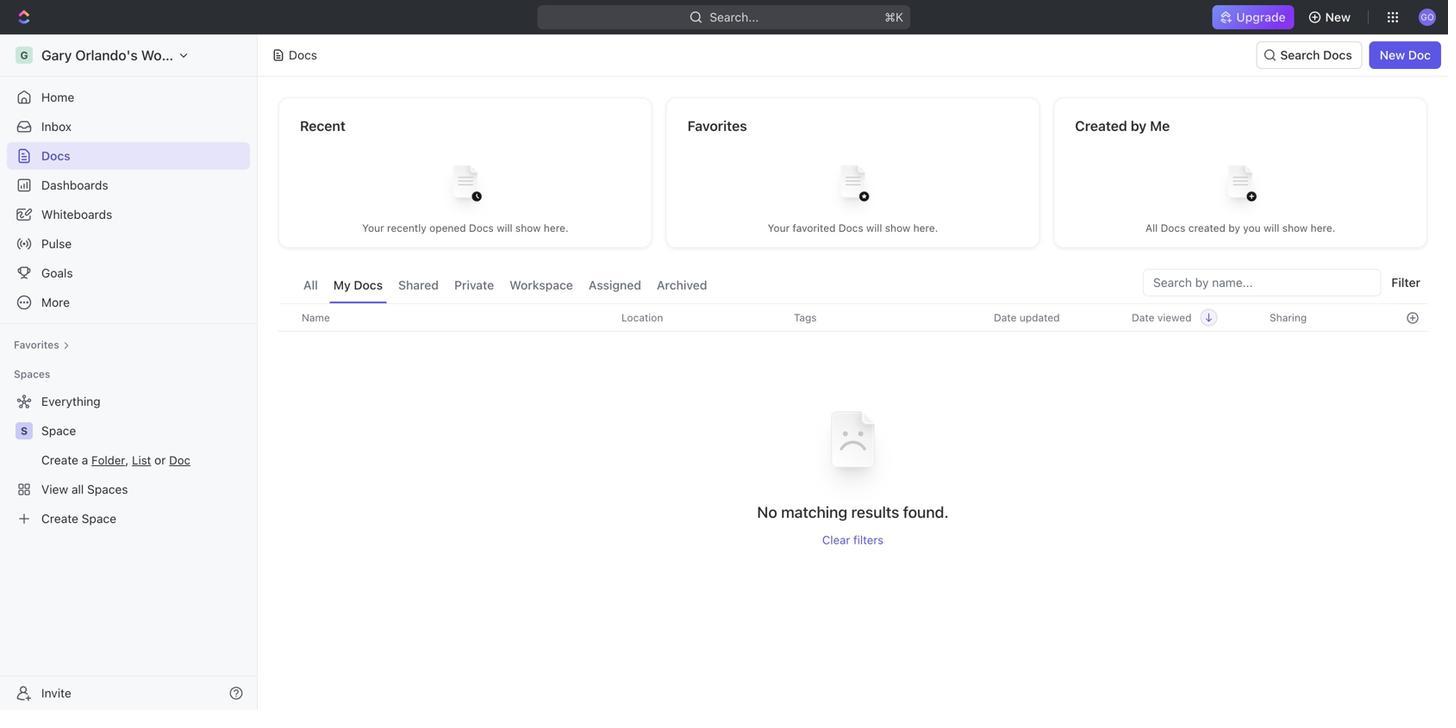 Task type: describe. For each thing, give the bounding box(es) containing it.
docs up recent at the top
[[289, 48, 317, 62]]

my docs button
[[329, 269, 387, 304]]

shared button
[[394, 269, 443, 304]]

date viewed button
[[1122, 304, 1218, 331]]

sidebar navigation
[[0, 34, 261, 711]]

tree inside sidebar navigation
[[7, 388, 250, 533]]

favorites inside button
[[14, 339, 59, 351]]

3 show from the left
[[1283, 222, 1308, 234]]

archived
[[657, 278, 708, 292]]

new doc button
[[1370, 41, 1442, 69]]

3 here. from the left
[[1311, 222, 1336, 234]]

whiteboards
[[41, 207, 112, 222]]

pulse
[[41, 237, 72, 251]]

search docs button
[[1257, 41, 1363, 69]]

your for recent
[[362, 222, 384, 234]]

more
[[41, 295, 70, 310]]

viewed
[[1158, 312, 1192, 324]]

everything link
[[7, 388, 247, 416]]

no recent docs image
[[431, 152, 500, 221]]

all
[[72, 482, 84, 497]]

no favorited docs image
[[819, 152, 888, 221]]

upgrade link
[[1213, 5, 1295, 29]]

opened
[[430, 222, 466, 234]]

no
[[757, 503, 778, 522]]

workspace button
[[506, 269, 578, 304]]

dashboards link
[[7, 172, 250, 199]]

1 here. from the left
[[544, 222, 569, 234]]

gary orlando's workspace
[[41, 47, 213, 63]]

doc button
[[169, 454, 191, 467]]

goals
[[41, 266, 73, 280]]

invite
[[41, 686, 71, 701]]

Search by name... text field
[[1154, 270, 1371, 296]]

updated
[[1020, 312, 1060, 324]]

shared
[[398, 278, 439, 292]]

tags
[[794, 312, 817, 324]]

your favorited docs will show here.
[[768, 222, 939, 234]]

no data image
[[802, 389, 905, 502]]

search
[[1281, 48, 1321, 62]]

view all spaces link
[[7, 476, 247, 504]]

create space
[[41, 512, 116, 526]]

all for all docs created by you will show here.
[[1146, 222, 1158, 234]]

clear filters button
[[823, 534, 884, 547]]

search docs
[[1281, 48, 1353, 62]]

filter button
[[1385, 269, 1428, 297]]

2 will from the left
[[867, 222, 883, 234]]

pulse link
[[7, 230, 250, 258]]

favorited
[[793, 222, 836, 234]]

favorites button
[[7, 335, 77, 355]]

2 show from the left
[[885, 222, 911, 234]]

created by me
[[1076, 118, 1170, 134]]

folder
[[91, 454, 125, 467]]

new for new doc
[[1380, 48, 1406, 62]]

inbox
[[41, 119, 72, 134]]

doc inside create a folder , list or doc
[[169, 454, 191, 467]]

recent
[[300, 118, 346, 134]]

my
[[334, 278, 351, 292]]

create a folder , list or doc
[[41, 453, 191, 467]]

1 horizontal spatial favorites
[[688, 118, 747, 134]]

recently
[[387, 222, 427, 234]]

archived button
[[653, 269, 712, 304]]

clear
[[823, 534, 851, 547]]

me
[[1151, 118, 1170, 134]]

create space link
[[7, 505, 247, 533]]

assigned button
[[585, 269, 646, 304]]

search...
[[710, 10, 759, 24]]

docs inside sidebar navigation
[[41, 149, 70, 163]]

s
[[21, 425, 28, 437]]

create for create space
[[41, 512, 78, 526]]

⌘k
[[885, 10, 904, 24]]

view all spaces
[[41, 482, 128, 497]]

matching
[[781, 503, 848, 522]]

your recently opened docs will show here.
[[362, 222, 569, 234]]

1 horizontal spatial by
[[1229, 222, 1241, 234]]

workspace inside sidebar navigation
[[141, 47, 213, 63]]

everything
[[41, 395, 101, 409]]

tab list containing all
[[299, 269, 712, 304]]

gary
[[41, 47, 72, 63]]

folder button
[[91, 454, 125, 467]]

you
[[1244, 222, 1261, 234]]

date updated button
[[984, 304, 1071, 331]]

date for date viewed
[[1132, 312, 1155, 324]]



Task type: locate. For each thing, give the bounding box(es) containing it.
spaces down folder button
[[87, 482, 128, 497]]

1 horizontal spatial all
[[1146, 222, 1158, 234]]

create for create a folder , list or doc
[[41, 453, 78, 467]]

here.
[[544, 222, 569, 234], [914, 222, 939, 234], [1311, 222, 1336, 234]]

created
[[1189, 222, 1226, 234]]

tree
[[7, 388, 250, 533]]

tab list
[[299, 269, 712, 304]]

docs link
[[7, 142, 250, 170]]

g
[[20, 49, 28, 61]]

all for all
[[304, 278, 318, 292]]

spaces
[[14, 368, 50, 380], [87, 482, 128, 497]]

docs right "favorited"
[[839, 222, 864, 234]]

location
[[622, 312, 663, 324]]

by left me
[[1131, 118, 1147, 134]]

0 horizontal spatial will
[[497, 222, 513, 234]]

no created by me docs image
[[1207, 152, 1276, 221]]

2 date from the left
[[1132, 312, 1155, 324]]

gary orlando's workspace, , element
[[16, 47, 33, 64]]

created
[[1076, 118, 1128, 134]]

0 horizontal spatial workspace
[[141, 47, 213, 63]]

0 vertical spatial new
[[1326, 10, 1351, 24]]

,
[[125, 453, 129, 467]]

date left viewed
[[1132, 312, 1155, 324]]

0 horizontal spatial by
[[1131, 118, 1147, 134]]

by left you at the right
[[1229, 222, 1241, 234]]

0 horizontal spatial here.
[[544, 222, 569, 234]]

go button
[[1414, 3, 1442, 31]]

favorites
[[688, 118, 747, 134], [14, 339, 59, 351]]

doc right or
[[169, 454, 191, 467]]

1 horizontal spatial will
[[867, 222, 883, 234]]

assigned
[[589, 278, 642, 292]]

1 vertical spatial workspace
[[510, 278, 573, 292]]

show up workspace button
[[516, 222, 541, 234]]

docs
[[289, 48, 317, 62], [1324, 48, 1353, 62], [41, 149, 70, 163], [469, 222, 494, 234], [839, 222, 864, 234], [1161, 222, 1186, 234], [354, 278, 383, 292]]

date inside button
[[1132, 312, 1155, 324]]

date
[[994, 312, 1017, 324], [1132, 312, 1155, 324]]

1 horizontal spatial workspace
[[510, 278, 573, 292]]

workspace
[[141, 47, 213, 63], [510, 278, 573, 292]]

1 horizontal spatial show
[[885, 222, 911, 234]]

1 vertical spatial favorites
[[14, 339, 59, 351]]

1 vertical spatial spaces
[[87, 482, 128, 497]]

0 horizontal spatial spaces
[[14, 368, 50, 380]]

by
[[1131, 118, 1147, 134], [1229, 222, 1241, 234]]

your left recently
[[362, 222, 384, 234]]

space inside the create space link
[[82, 512, 116, 526]]

new
[[1326, 10, 1351, 24], [1380, 48, 1406, 62]]

all
[[1146, 222, 1158, 234], [304, 278, 318, 292]]

row
[[279, 304, 1428, 332]]

dashboards
[[41, 178, 108, 192]]

all docs created by you will show here.
[[1146, 222, 1336, 234]]

1 vertical spatial doc
[[169, 454, 191, 467]]

all left my
[[304, 278, 318, 292]]

results
[[852, 503, 900, 522]]

filters
[[854, 534, 884, 547]]

orlando's
[[75, 47, 138, 63]]

0 vertical spatial spaces
[[14, 368, 50, 380]]

1 vertical spatial create
[[41, 512, 78, 526]]

name
[[302, 312, 330, 324]]

your left "favorited"
[[768, 222, 790, 234]]

a
[[82, 453, 88, 467]]

list button
[[132, 454, 151, 467]]

whiteboards link
[[7, 201, 250, 229]]

3 will from the left
[[1264, 222, 1280, 234]]

list
[[132, 454, 151, 467]]

1 vertical spatial by
[[1229, 222, 1241, 234]]

date updated
[[994, 312, 1060, 324]]

0 vertical spatial by
[[1131, 118, 1147, 134]]

2 horizontal spatial show
[[1283, 222, 1308, 234]]

your for favorites
[[768, 222, 790, 234]]

row containing name
[[279, 304, 1428, 332]]

1 vertical spatial space
[[82, 512, 116, 526]]

0 horizontal spatial your
[[362, 222, 384, 234]]

0 horizontal spatial favorites
[[14, 339, 59, 351]]

tree containing everything
[[7, 388, 250, 533]]

will right you at the right
[[1264, 222, 1280, 234]]

new for new
[[1326, 10, 1351, 24]]

show down no favorited docs image
[[885, 222, 911, 234]]

my docs
[[334, 278, 383, 292]]

0 vertical spatial all
[[1146, 222, 1158, 234]]

more button
[[7, 289, 250, 316]]

go
[[1421, 12, 1435, 22]]

0 vertical spatial workspace
[[141, 47, 213, 63]]

docs down inbox
[[41, 149, 70, 163]]

1 horizontal spatial your
[[768, 222, 790, 234]]

private button
[[450, 269, 499, 304]]

spaces down favorites button
[[14, 368, 50, 380]]

new doc
[[1380, 48, 1432, 62]]

date inside "button"
[[994, 312, 1017, 324]]

no matching results found. table
[[279, 304, 1428, 547]]

space, , element
[[16, 423, 33, 440]]

space link
[[41, 417, 247, 445]]

view
[[41, 482, 68, 497]]

date viewed
[[1132, 312, 1192, 324]]

1 horizontal spatial here.
[[914, 222, 939, 234]]

your
[[362, 222, 384, 234], [768, 222, 790, 234]]

2 create from the top
[[41, 512, 78, 526]]

0 horizontal spatial doc
[[169, 454, 191, 467]]

0 vertical spatial doc
[[1409, 48, 1432, 62]]

1 show from the left
[[516, 222, 541, 234]]

0 vertical spatial space
[[41, 424, 76, 438]]

1 will from the left
[[497, 222, 513, 234]]

1 your from the left
[[362, 222, 384, 234]]

0 vertical spatial favorites
[[688, 118, 747, 134]]

0 horizontal spatial all
[[304, 278, 318, 292]]

or
[[154, 453, 166, 467]]

docs left created
[[1161, 222, 1186, 234]]

inbox link
[[7, 113, 250, 141]]

doc inside button
[[1409, 48, 1432, 62]]

upgrade
[[1237, 10, 1286, 24]]

create left a
[[41, 453, 78, 467]]

filter
[[1392, 276, 1421, 290]]

0 horizontal spatial show
[[516, 222, 541, 234]]

show
[[516, 222, 541, 234], [885, 222, 911, 234], [1283, 222, 1308, 234]]

docs right opened
[[469, 222, 494, 234]]

space down view all spaces at bottom
[[82, 512, 116, 526]]

1 horizontal spatial space
[[82, 512, 116, 526]]

create down view on the left bottom of page
[[41, 512, 78, 526]]

found.
[[904, 503, 949, 522]]

show right you at the right
[[1283, 222, 1308, 234]]

all button
[[299, 269, 322, 304]]

filter button
[[1385, 269, 1428, 297]]

1 horizontal spatial doc
[[1409, 48, 1432, 62]]

1 vertical spatial all
[[304, 278, 318, 292]]

2 horizontal spatial here.
[[1311, 222, 1336, 234]]

workspace up home link
[[141, 47, 213, 63]]

new button
[[1302, 3, 1362, 31]]

0 vertical spatial create
[[41, 453, 78, 467]]

no matching results found. row
[[279, 389, 1428, 547]]

clear filters
[[823, 534, 884, 547]]

0 horizontal spatial space
[[41, 424, 76, 438]]

1 vertical spatial new
[[1380, 48, 1406, 62]]

1 horizontal spatial spaces
[[87, 482, 128, 497]]

home link
[[7, 84, 250, 111]]

all left created
[[1146, 222, 1158, 234]]

0 horizontal spatial new
[[1326, 10, 1351, 24]]

all inside button
[[304, 278, 318, 292]]

workspace right private
[[510, 278, 573, 292]]

1 horizontal spatial new
[[1380, 48, 1406, 62]]

space down everything
[[41, 424, 76, 438]]

2 your from the left
[[768, 222, 790, 234]]

home
[[41, 90, 74, 104]]

sharing
[[1270, 312, 1307, 324]]

1 horizontal spatial date
[[1132, 312, 1155, 324]]

docs right search
[[1324, 48, 1353, 62]]

2 horizontal spatial will
[[1264, 222, 1280, 234]]

workspace inside button
[[510, 278, 573, 292]]

date for date updated
[[994, 312, 1017, 324]]

docs right my
[[354, 278, 383, 292]]

will down no favorited docs image
[[867, 222, 883, 234]]

goals link
[[7, 260, 250, 287]]

1 date from the left
[[994, 312, 1017, 324]]

date left updated
[[994, 312, 1017, 324]]

no matching results found.
[[757, 503, 949, 522]]

private
[[454, 278, 494, 292]]

2 here. from the left
[[914, 222, 939, 234]]

will right opened
[[497, 222, 513, 234]]

1 create from the top
[[41, 453, 78, 467]]

doc
[[1409, 48, 1432, 62], [169, 454, 191, 467]]

doc down go dropdown button
[[1409, 48, 1432, 62]]

create
[[41, 453, 78, 467], [41, 512, 78, 526]]

0 horizontal spatial date
[[994, 312, 1017, 324]]



Task type: vqa. For each thing, say whether or not it's contained in the screenshot.


